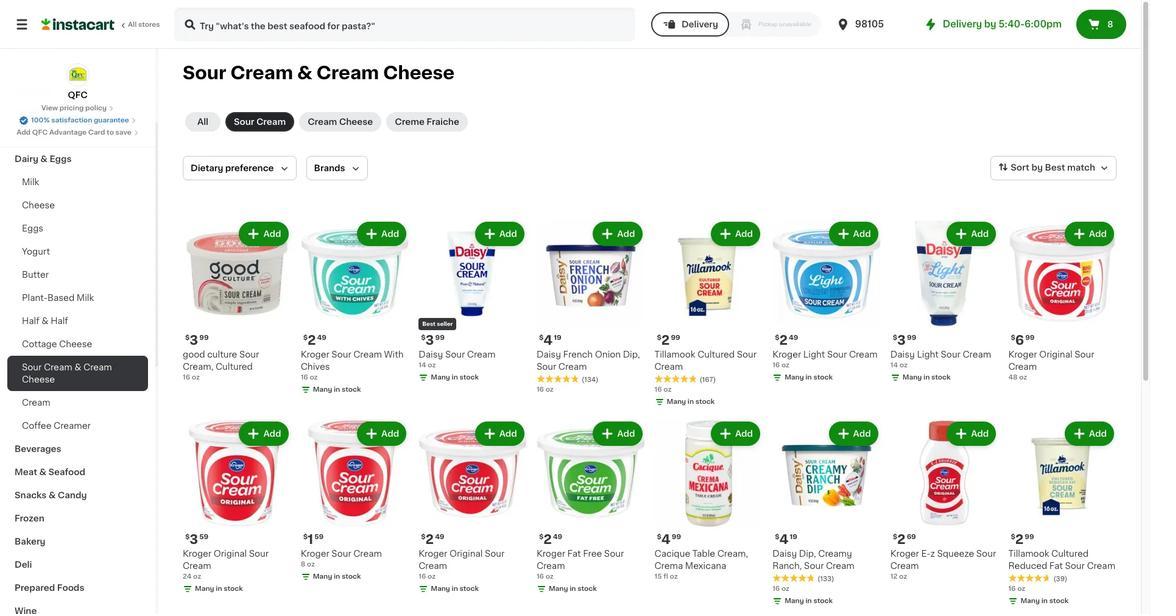 Task type: vqa. For each thing, say whether or not it's contained in the screenshot.
Milk within the 'link'
yes



Task type: locate. For each thing, give the bounding box(es) containing it.
oz inside good culture sour cream, cultured 16 oz
[[192, 374, 200, 381]]

0 vertical spatial 19
[[554, 334, 562, 341]]

3 for daisy sour cream
[[426, 334, 434, 346]]

1 horizontal spatial qfc
[[68, 91, 88, 99]]

99 up the reduced
[[1025, 534, 1034, 541]]

sour inside kroger e-z squeeze sour cream 12 oz
[[977, 550, 996, 558]]

1 light from the left
[[804, 350, 825, 359]]

all for all stores
[[128, 21, 137, 28]]

squeeze
[[937, 550, 974, 558]]

cream inside kroger sour cream 8 oz
[[354, 550, 382, 558]]

kroger
[[301, 350, 329, 359], [773, 350, 801, 359], [1009, 350, 1037, 359], [183, 550, 212, 558], [301, 550, 329, 558], [419, 550, 447, 558], [537, 550, 565, 558], [891, 550, 919, 558]]

stock down daisy light sour cream 14 oz
[[932, 374, 951, 381]]

$ 1 59
[[303, 533, 324, 546]]

16 oz down daisy french onion dip, sour cream in the bottom of the page
[[537, 386, 554, 393]]

$ 3 99
[[185, 334, 209, 346], [421, 334, 445, 346], [893, 334, 916, 346]]

$ 4 19 for dip,
[[775, 533, 798, 546]]

0 horizontal spatial qfc
[[32, 129, 48, 136]]

0 horizontal spatial dip,
[[623, 350, 640, 359]]

(133)
[[818, 576, 834, 583]]

19 up ranch,
[[790, 534, 798, 541]]

oz inside kroger light sour cream 16 oz
[[782, 362, 790, 368]]

1 horizontal spatial cultured
[[698, 350, 735, 359]]

half & half link
[[7, 309, 148, 333]]

many down kroger light sour cream 16 oz
[[785, 374, 804, 381]]

kroger inside kroger e-z squeeze sour cream 12 oz
[[891, 550, 919, 558]]

1 horizontal spatial cream,
[[718, 550, 748, 558]]

1 horizontal spatial all
[[197, 118, 208, 126]]

16 oz for daisy dip, creamy ranch, sour cream
[[773, 586, 790, 592]]

$ 2 69
[[893, 533, 916, 546]]

1 vertical spatial fat
[[1050, 562, 1063, 570]]

stock down kroger original sour cream 24 oz on the bottom left
[[224, 586, 243, 592]]

many for kroger original sour cream 24 oz
[[195, 586, 214, 592]]

0 horizontal spatial 59
[[199, 534, 208, 541]]

2 vertical spatial cultured
[[1052, 550, 1089, 558]]

48
[[1009, 374, 1018, 381]]

2 up tillamook cultured sour cream in the bottom of the page
[[662, 334, 670, 346]]

many down daisy sour cream 14 oz
[[431, 374, 450, 381]]

99 up daisy light sour cream 14 oz
[[907, 334, 916, 341]]

16 oz down tillamook cultured sour cream in the bottom of the page
[[655, 386, 672, 393]]

meat & seafood link
[[7, 461, 148, 484]]

0 horizontal spatial sour cream & cream cheese
[[22, 363, 112, 384]]

kroger inside kroger original sour cream 16 oz
[[419, 550, 447, 558]]

qfc
[[68, 91, 88, 99], [32, 129, 48, 136]]

99 for good culture sour cream, cultured
[[199, 334, 209, 341]]

many in stock down the (39)
[[1021, 598, 1069, 605]]

yogurt
[[22, 247, 50, 256]]

49
[[317, 334, 326, 341], [789, 334, 798, 341], [435, 534, 444, 541], [553, 534, 562, 541]]

stock for kroger sour cream with chives 16 oz
[[342, 386, 361, 393]]

cheese down milk link
[[22, 201, 55, 210]]

$ up 24
[[185, 534, 190, 541]]

cream inside kroger original sour cream 48 oz
[[1009, 362, 1037, 371]]

16 oz down the reduced
[[1009, 586, 1026, 592]]

$
[[185, 334, 190, 341], [303, 334, 308, 341], [421, 334, 426, 341], [539, 334, 544, 341], [657, 334, 662, 341], [775, 334, 780, 341], [893, 334, 897, 341], [1011, 334, 1015, 341], [185, 534, 190, 541], [303, 534, 308, 541], [421, 534, 426, 541], [539, 534, 544, 541], [657, 534, 662, 541], [775, 534, 780, 541], [893, 534, 897, 541], [1011, 534, 1015, 541]]

4
[[544, 334, 553, 346], [662, 533, 671, 546], [780, 533, 789, 546]]

cheese down cottage at the left of the page
[[22, 375, 55, 384]]

2 half from the left
[[51, 317, 68, 325]]

$ 2 49 for kroger original sour cream
[[421, 533, 444, 546]]

oz inside kroger original sour cream 48 oz
[[1019, 374, 1027, 381]]

19 up daisy french onion dip, sour cream in the bottom of the page
[[554, 334, 562, 341]]

& up cottage at the left of the page
[[42, 317, 48, 325]]

sour inside kroger sour cream with chives 16 oz
[[332, 350, 351, 359]]

in for kroger original sour cream 16 oz
[[452, 586, 458, 592]]

cultured for tillamook cultured reduced fat sour cream
[[1052, 550, 1089, 558]]

sour inside kroger original sour cream 48 oz
[[1075, 350, 1094, 359]]

$ 2 49 up kroger fat free sour cream 16 oz
[[539, 533, 562, 546]]

1 vertical spatial cultured
[[216, 362, 253, 371]]

qfc up view pricing policy link
[[68, 91, 88, 99]]

59 inside $ 1 59
[[314, 534, 324, 541]]

daisy inside daisy sour cream 14 oz
[[419, 350, 443, 359]]

1 vertical spatial by
[[1032, 163, 1043, 172]]

0 horizontal spatial $ 3 99
[[185, 334, 209, 346]]

cream inside daisy french onion dip, sour cream
[[559, 362, 587, 371]]

2 for kroger sour cream with chives
[[308, 334, 316, 346]]

49 up chives
[[317, 334, 326, 341]]

cream inside daisy light sour cream 14 oz
[[963, 350, 991, 359]]

0 vertical spatial best
[[1045, 163, 1065, 172]]

49 up kroger original sour cream 16 oz
[[435, 534, 444, 541]]

$ up tillamook cultured sour cream in the bottom of the page
[[657, 334, 662, 341]]

cultured inside tillamook cultured reduced fat sour cream
[[1052, 550, 1089, 558]]

2 up chives
[[308, 334, 316, 346]]

99 inside $ 4 99
[[672, 534, 681, 541]]

2 light from the left
[[917, 350, 939, 359]]

19 for dip,
[[790, 534, 798, 541]]

4 up ranch,
[[780, 533, 789, 546]]

half down plant-
[[22, 317, 39, 325]]

cultured inside tillamook cultured sour cream
[[698, 350, 735, 359]]

0 horizontal spatial cream,
[[183, 362, 213, 371]]

0 horizontal spatial tillamook
[[655, 350, 696, 359]]

59 right the 1
[[314, 534, 324, 541]]

2 horizontal spatial original
[[1039, 350, 1073, 359]]

dip, up ranch,
[[799, 550, 816, 558]]

sour
[[183, 64, 226, 82], [234, 118, 254, 126], [239, 350, 259, 359], [332, 350, 351, 359], [445, 350, 465, 359], [737, 350, 757, 359], [827, 350, 847, 359], [941, 350, 961, 359], [1075, 350, 1094, 359], [537, 362, 556, 371], [22, 363, 42, 372], [249, 550, 269, 558], [332, 550, 351, 558], [485, 550, 505, 558], [604, 550, 624, 558], [977, 550, 996, 558], [804, 562, 824, 570], [1065, 562, 1085, 570]]

$ 2 49 up kroger original sour cream 16 oz
[[421, 533, 444, 546]]

59 up kroger original sour cream 24 oz on the bottom left
[[199, 534, 208, 541]]

$ up kroger light sour cream 16 oz
[[775, 334, 780, 341]]

$ 2 99 up tillamook cultured sour cream in the bottom of the page
[[657, 334, 680, 346]]

1 horizontal spatial dip,
[[799, 550, 816, 558]]

daisy inside daisy dip, creamy ranch, sour cream
[[773, 550, 797, 558]]

frozen
[[15, 514, 44, 523]]

& for candy
[[49, 491, 56, 500]]

many inside product "group"
[[313, 573, 332, 580]]

many in stock down kroger original sour cream 16 oz
[[431, 586, 479, 592]]

16 oz for tillamook cultured reduced fat sour cream
[[1009, 586, 1026, 592]]

sour inside daisy french onion dip, sour cream
[[537, 362, 556, 371]]

daisy for daisy light sour cream 14 oz
[[891, 350, 915, 359]]

many down chives
[[313, 386, 332, 393]]

in down daisy dip, creamy ranch, sour cream
[[806, 598, 812, 605]]

stock down kroger sour cream 8 oz at the bottom left of page
[[342, 573, 361, 580]]

2 horizontal spatial cultured
[[1052, 550, 1089, 558]]

0 horizontal spatial milk
[[22, 178, 39, 186]]

stock down daisy sour cream 14 oz
[[460, 374, 479, 381]]

creamer
[[54, 422, 91, 430]]

half
[[22, 317, 39, 325], [51, 317, 68, 325]]

$ 2 99 up the reduced
[[1011, 533, 1034, 546]]

1 vertical spatial cream,
[[718, 550, 748, 558]]

0 horizontal spatial delivery
[[682, 20, 718, 29]]

fat inside kroger fat free sour cream 16 oz
[[568, 550, 581, 558]]

$ 3 99 for good culture sour cream, cultured
[[185, 334, 209, 346]]

product group
[[183, 219, 291, 382], [301, 219, 409, 397], [419, 219, 527, 385], [537, 219, 645, 395], [655, 219, 763, 409], [773, 219, 881, 385], [891, 219, 999, 385], [1009, 219, 1117, 382], [183, 419, 291, 597], [301, 419, 409, 584], [419, 419, 527, 597], [537, 419, 645, 597], [655, 419, 763, 582], [773, 419, 881, 609], [891, 419, 999, 582], [1009, 419, 1117, 609]]

0 vertical spatial dip,
[[623, 350, 640, 359]]

meat
[[15, 468, 37, 476]]

lists
[[34, 42, 55, 51]]

original inside kroger original sour cream 16 oz
[[450, 550, 483, 558]]

2 horizontal spatial $ 3 99
[[893, 334, 916, 346]]

in down the reduced
[[1042, 598, 1048, 605]]

1 horizontal spatial 19
[[790, 534, 798, 541]]

1 horizontal spatial 14
[[891, 362, 898, 368]]

59 for 3
[[199, 534, 208, 541]]

1
[[308, 533, 313, 546]]

$ 3 99 up good in the left bottom of the page
[[185, 334, 209, 346]]

8 button
[[1077, 10, 1126, 39]]

in for kroger sour cream with chives 16 oz
[[334, 386, 340, 393]]

1 horizontal spatial 4
[[662, 533, 671, 546]]

1 horizontal spatial half
[[51, 317, 68, 325]]

0 horizontal spatial eggs
[[22, 224, 43, 233]]

3 up 24
[[190, 533, 198, 546]]

0 horizontal spatial original
[[214, 550, 247, 558]]

cream inside daisy dip, creamy ranch, sour cream
[[826, 562, 855, 570]]

many in stock inside product "group"
[[313, 573, 361, 580]]

cream, down good in the left bottom of the page
[[183, 362, 213, 371]]

1 vertical spatial $ 2 99
[[1011, 533, 1034, 546]]

kroger inside kroger sour cream with chives 16 oz
[[301, 350, 329, 359]]

kroger inside kroger original sour cream 48 oz
[[1009, 350, 1037, 359]]

all up dietary
[[197, 118, 208, 126]]

kroger inside kroger fat free sour cream 16 oz
[[537, 550, 565, 558]]

snacks
[[15, 491, 46, 500]]

by for sort
[[1032, 163, 1043, 172]]

cream inside tillamook cultured reduced fat sour cream
[[1087, 562, 1116, 570]]

stock inside product "group"
[[342, 573, 361, 580]]

all stores link
[[41, 7, 161, 41]]

$ 6 99
[[1011, 334, 1035, 346]]

in down kroger sour cream with chives 16 oz
[[334, 386, 340, 393]]

cheese link
[[7, 194, 148, 217]]

49 for sour
[[317, 334, 326, 341]]

kroger for kroger fat free sour cream 16 oz
[[537, 550, 565, 558]]

many in stock down kroger sour cream 8 oz at the bottom left of page
[[313, 573, 361, 580]]

$ left 69 at the bottom right of the page
[[893, 534, 897, 541]]

candy
[[58, 491, 87, 500]]

daisy inside daisy light sour cream 14 oz
[[891, 350, 915, 359]]

many in stock down kroger fat free sour cream 16 oz
[[549, 586, 597, 592]]

kroger light sour cream 16 oz
[[773, 350, 878, 368]]

sour cream link
[[225, 112, 294, 132]]

98105 button
[[836, 7, 909, 41]]

cream inside daisy sour cream 14 oz
[[467, 350, 496, 359]]

$ up daisy light sour cream 14 oz
[[893, 334, 897, 341]]

best
[[1045, 163, 1065, 172], [422, 321, 436, 326]]

mexicana
[[685, 562, 726, 570]]

&
[[297, 64, 312, 82], [40, 155, 48, 163], [42, 317, 48, 325], [74, 363, 81, 372], [39, 468, 46, 476], [49, 491, 56, 500]]

many down the reduced
[[1021, 598, 1040, 605]]

light inside kroger light sour cream 16 oz
[[804, 350, 825, 359]]

16 oz down ranch,
[[773, 586, 790, 592]]

stock down kroger original sour cream 16 oz
[[460, 586, 479, 592]]

cheese up creme fraiche link
[[383, 64, 455, 82]]

daisy light sour cream 14 oz
[[891, 350, 991, 368]]

many down kroger original sour cream 24 oz on the bottom left
[[195, 586, 214, 592]]

cream inside kroger fat free sour cream 16 oz
[[537, 562, 565, 570]]

1 horizontal spatial original
[[450, 550, 483, 558]]

1 horizontal spatial 59
[[314, 534, 324, 541]]

all stores
[[128, 21, 160, 28]]

1 vertical spatial all
[[197, 118, 208, 126]]

with
[[384, 350, 404, 359]]

coffee creamer
[[22, 422, 91, 430]]

kroger inside kroger sour cream 8 oz
[[301, 550, 329, 558]]

1 horizontal spatial $ 4 19
[[775, 533, 798, 546]]

sour inside kroger original sour cream 16 oz
[[485, 550, 505, 558]]

99 inside $ 6 99
[[1025, 334, 1035, 341]]

many for daisy light sour cream 14 oz
[[903, 374, 922, 381]]

stock down kroger sour cream with chives 16 oz
[[342, 386, 361, 393]]

$ inside $ 1 59
[[303, 534, 308, 541]]

in for kroger light sour cream 16 oz
[[806, 374, 812, 381]]

lists link
[[7, 34, 148, 58]]

$ 4 19 up ranch,
[[775, 533, 798, 546]]

fat left free
[[568, 550, 581, 558]]

guarantee
[[94, 117, 129, 124]]

0 horizontal spatial $ 4 19
[[539, 334, 562, 346]]

original
[[1039, 350, 1073, 359], [214, 550, 247, 558], [450, 550, 483, 558]]

$ up chives
[[303, 334, 308, 341]]

99 for tillamook cultured reduced fat sour cream
[[1025, 534, 1034, 541]]

many down kroger original sour cream 16 oz
[[431, 586, 450, 592]]

19
[[554, 334, 562, 341], [790, 534, 798, 541]]

oz inside kroger original sour cream 24 oz
[[193, 573, 201, 580]]

& inside sour cream & cream cheese
[[74, 363, 81, 372]]

$ 3 99 up daisy light sour cream 14 oz
[[893, 334, 916, 346]]

cream, inside good culture sour cream, cultured 16 oz
[[183, 362, 213, 371]]

1 horizontal spatial fat
[[1050, 562, 1063, 570]]

1 14 from the left
[[419, 362, 426, 368]]

0 vertical spatial milk
[[22, 178, 39, 186]]

0 vertical spatial tillamook
[[655, 350, 696, 359]]

0 horizontal spatial 8
[[301, 561, 305, 568]]

2 59 from the left
[[314, 534, 324, 541]]

stores
[[138, 21, 160, 28]]

z
[[931, 550, 935, 558]]

1 horizontal spatial sour cream & cream cheese
[[183, 64, 455, 82]]

1 horizontal spatial milk
[[77, 294, 94, 302]]

$ up 48
[[1011, 334, 1015, 341]]

3 $ 3 99 from the left
[[893, 334, 916, 346]]

in down daisy light sour cream 14 oz
[[924, 374, 930, 381]]

2 up the reduced
[[1015, 533, 1024, 546]]

original inside kroger original sour cream 24 oz
[[214, 550, 247, 558]]

many in stock for daisy sour cream 14 oz
[[431, 374, 479, 381]]

by
[[984, 19, 997, 29], [1032, 163, 1043, 172]]

stock for kroger original sour cream 16 oz
[[460, 586, 479, 592]]

sour inside sour cream & cream cheese
[[22, 363, 42, 372]]

sour cream & cream cheese link
[[7, 356, 148, 391]]

kroger for kroger sour cream 8 oz
[[301, 550, 329, 558]]

cottage cheese
[[22, 340, 92, 348]]

by left 5:40-
[[984, 19, 997, 29]]

0 vertical spatial fat
[[568, 550, 581, 558]]

oz
[[428, 362, 436, 368], [782, 362, 790, 368], [900, 362, 908, 368], [192, 374, 200, 381], [310, 374, 318, 381], [1019, 374, 1027, 381], [546, 386, 554, 393], [664, 386, 672, 393], [307, 561, 315, 568], [193, 573, 201, 580], [428, 573, 436, 580], [546, 573, 554, 580], [670, 573, 678, 580], [899, 573, 907, 580], [782, 586, 790, 592], [1018, 586, 1026, 592]]

best for best seller
[[422, 321, 436, 326]]

sour inside daisy light sour cream 14 oz
[[941, 350, 961, 359]]

sour inside daisy dip, creamy ranch, sour cream
[[804, 562, 824, 570]]

daisy inside daisy french onion dip, sour cream
[[537, 350, 561, 359]]

2 up kroger fat free sour cream 16 oz
[[544, 533, 552, 546]]

& inside 'link'
[[39, 468, 46, 476]]

half down "plant-based milk"
[[51, 317, 68, 325]]

cheese
[[383, 64, 455, 82], [339, 118, 373, 126], [22, 201, 55, 210], [59, 340, 92, 348], [22, 375, 55, 384]]

99 up cacique
[[672, 534, 681, 541]]

2 for tillamook cultured reduced fat sour cream
[[1015, 533, 1024, 546]]

tillamook inside tillamook cultured sour cream
[[655, 350, 696, 359]]

original for 2
[[450, 550, 483, 558]]

sour cream & cream cheese up cream cheese
[[183, 64, 455, 82]]

0 horizontal spatial fat
[[568, 550, 581, 558]]

cultured down culture
[[216, 362, 253, 371]]

0 horizontal spatial best
[[422, 321, 436, 326]]

1 horizontal spatial tillamook
[[1009, 550, 1049, 558]]

by inside 'field'
[[1032, 163, 1043, 172]]

& for seafood
[[39, 468, 46, 476]]

1 vertical spatial 19
[[790, 534, 798, 541]]

16 oz for daisy french onion dip, sour cream
[[537, 386, 554, 393]]

dairy & eggs
[[15, 155, 72, 163]]

best left seller
[[422, 321, 436, 326]]

0 vertical spatial eggs
[[50, 155, 72, 163]]

99 for daisy light sour cream
[[907, 334, 916, 341]]

2 14 from the left
[[891, 362, 898, 368]]

99 down the best seller
[[435, 334, 445, 341]]

fat inside tillamook cultured reduced fat sour cream
[[1050, 562, 1063, 570]]

0 vertical spatial $ 4 19
[[539, 334, 562, 346]]

3 for kroger original sour cream
[[190, 533, 198, 546]]

1 horizontal spatial $ 3 99
[[421, 334, 445, 346]]

milk inside milk link
[[22, 178, 39, 186]]

by for delivery
[[984, 19, 997, 29]]

best match
[[1045, 163, 1095, 172]]

16 oz
[[537, 386, 554, 393], [655, 386, 672, 393], [773, 586, 790, 592], [1009, 586, 1026, 592]]

1 horizontal spatial best
[[1045, 163, 1065, 172]]

$ 2 49 for kroger light sour cream
[[775, 334, 798, 346]]

Search field
[[175, 9, 634, 40]]

kroger inside kroger light sour cream 16 oz
[[773, 350, 801, 359]]

daisy for daisy french onion dip, sour cream
[[537, 350, 561, 359]]

all link
[[185, 112, 221, 132]]

best inside 'field'
[[1045, 163, 1065, 172]]

milk
[[22, 178, 39, 186], [77, 294, 94, 302]]

$ 2 49 up kroger light sour cream 16 oz
[[775, 334, 798, 346]]

1 horizontal spatial light
[[917, 350, 939, 359]]

add
[[17, 129, 31, 136], [263, 230, 281, 238], [381, 230, 399, 238], [499, 230, 517, 238], [617, 230, 635, 238], [735, 230, 753, 238], [853, 230, 871, 238], [971, 230, 989, 238], [1089, 230, 1107, 238], [263, 429, 281, 438], [381, 429, 399, 438], [499, 429, 517, 438], [617, 429, 635, 438], [735, 429, 753, 438], [853, 429, 871, 438], [971, 429, 989, 438], [1089, 429, 1107, 438]]

0 horizontal spatial by
[[984, 19, 997, 29]]

99 up good in the left bottom of the page
[[199, 334, 209, 341]]

qfc down 100%
[[32, 129, 48, 136]]

0 vertical spatial by
[[984, 19, 997, 29]]

1 horizontal spatial by
[[1032, 163, 1043, 172]]

sour inside good culture sour cream, cultured 16 oz
[[239, 350, 259, 359]]

2
[[308, 334, 316, 346], [662, 334, 670, 346], [780, 334, 788, 346], [426, 533, 434, 546], [544, 533, 552, 546], [897, 533, 906, 546], [1015, 533, 1024, 546]]

recipes
[[15, 85, 50, 94]]

(39)
[[1054, 576, 1067, 583]]

1 half from the left
[[22, 317, 39, 325]]

0 horizontal spatial 19
[[554, 334, 562, 341]]

0 vertical spatial 8
[[1108, 20, 1113, 29]]

0 horizontal spatial light
[[804, 350, 825, 359]]

sour inside daisy sour cream 14 oz
[[445, 350, 465, 359]]

fl
[[664, 573, 668, 580]]

100%
[[31, 117, 50, 124]]

99 for tillamook cultured sour cream
[[671, 334, 680, 341]]

1 vertical spatial dip,
[[799, 550, 816, 558]]

99 right 6
[[1025, 334, 1035, 341]]

milk down dairy
[[22, 178, 39, 186]]

snacks & candy link
[[7, 484, 148, 507]]

deli link
[[7, 553, 148, 576]]

0 vertical spatial $ 2 99
[[657, 334, 680, 346]]

8 inside 'button'
[[1108, 20, 1113, 29]]

daisy sour cream 14 oz
[[419, 350, 496, 368]]

0 horizontal spatial cultured
[[216, 362, 253, 371]]

kroger sour cream with chives 16 oz
[[301, 350, 404, 381]]

cream
[[230, 64, 293, 82], [317, 64, 379, 82], [256, 118, 286, 126], [308, 118, 337, 126], [354, 350, 382, 359], [467, 350, 496, 359], [849, 350, 878, 359], [963, 350, 991, 359], [559, 362, 587, 371], [655, 362, 683, 371], [1009, 362, 1037, 371], [44, 363, 72, 372], [83, 363, 112, 372], [22, 398, 50, 407], [354, 550, 382, 558], [183, 562, 211, 570], [419, 562, 447, 570], [537, 562, 565, 570], [826, 562, 855, 570], [891, 562, 919, 570], [1087, 562, 1116, 570]]

0 vertical spatial cultured
[[698, 350, 735, 359]]

$ 4 19 up daisy french onion dip, sour cream in the bottom of the page
[[539, 334, 562, 346]]

49 for light
[[789, 334, 798, 341]]

view
[[41, 105, 58, 111]]

sour inside kroger original sour cream 24 oz
[[249, 550, 269, 558]]

in down kroger fat free sour cream 16 oz
[[570, 586, 576, 592]]

onion
[[595, 350, 621, 359]]

$ up kroger sour cream 8 oz at the bottom left of page
[[303, 534, 308, 541]]

dietary preference
[[191, 164, 274, 172]]

sour inside tillamook cultured sour cream
[[737, 350, 757, 359]]

many in stock down daisy sour cream 14 oz
[[431, 374, 479, 381]]

original inside kroger original sour cream 48 oz
[[1039, 350, 1073, 359]]

in down kroger sour cream 8 oz at the bottom left of page
[[334, 573, 340, 580]]

many down kroger fat free sour cream 16 oz
[[549, 586, 568, 592]]

tillamook for fat
[[1009, 550, 1049, 558]]

1 vertical spatial milk
[[77, 294, 94, 302]]

1 vertical spatial best
[[422, 321, 436, 326]]

14 inside daisy sour cream 14 oz
[[419, 362, 426, 368]]

sour inside kroger sour cream 8 oz
[[332, 550, 351, 558]]

16 inside kroger fat free sour cream 16 oz
[[537, 573, 544, 580]]

$ up the reduced
[[1011, 534, 1015, 541]]

1 horizontal spatial 8
[[1108, 20, 1113, 29]]

59 inside '$ 3 59'
[[199, 534, 208, 541]]

in down kroger original sour cream 24 oz on the bottom left
[[216, 586, 222, 592]]

dietary preference button
[[183, 156, 296, 180]]

tillamook
[[655, 350, 696, 359], [1009, 550, 1049, 558]]

1 horizontal spatial delivery
[[943, 19, 982, 29]]

0 horizontal spatial 4
[[544, 334, 553, 346]]

$ up kroger fat free sour cream 16 oz
[[539, 534, 544, 541]]

& right dairy
[[40, 155, 48, 163]]

milk right based
[[77, 294, 94, 302]]

0 horizontal spatial $ 2 99
[[657, 334, 680, 346]]

1 vertical spatial 8
[[301, 561, 305, 568]]

1 vertical spatial tillamook
[[1009, 550, 1049, 558]]

0 vertical spatial cream,
[[183, 362, 213, 371]]

stock for kroger light sour cream 16 oz
[[814, 374, 833, 381]]

& for half
[[42, 317, 48, 325]]

1 vertical spatial $ 4 19
[[775, 533, 798, 546]]

foods
[[57, 584, 84, 592]]

view pricing policy
[[41, 105, 107, 111]]

1 horizontal spatial eggs
[[50, 155, 72, 163]]

by right sort at the right
[[1032, 163, 1043, 172]]

stock down '(167)'
[[696, 398, 715, 405]]

1 $ 3 99 from the left
[[185, 334, 209, 346]]

kroger inside kroger original sour cream 24 oz
[[183, 550, 212, 558]]

stock for kroger original sour cream 24 oz
[[224, 586, 243, 592]]

49 up kroger fat free sour cream 16 oz
[[553, 534, 562, 541]]

plant-
[[22, 294, 47, 302]]

19 for french
[[554, 334, 562, 341]]

0 horizontal spatial 14
[[419, 362, 426, 368]]

light inside daisy light sour cream 14 oz
[[917, 350, 939, 359]]

2 $ 3 99 from the left
[[421, 334, 445, 346]]

many in stock for daisy light sour cream 14 oz
[[903, 374, 951, 381]]

many down kroger sour cream 8 oz at the bottom left of page
[[313, 573, 332, 580]]

product group containing 1
[[301, 419, 409, 584]]

seafood
[[48, 468, 85, 476]]

16 oz for tillamook cultured sour cream
[[655, 386, 672, 393]]

cultured up '(167)'
[[698, 350, 735, 359]]

sour cream & cream cheese down cottage cheese
[[22, 363, 112, 384]]

cream inside tillamook cultured sour cream
[[655, 362, 683, 371]]

0 horizontal spatial all
[[128, 21, 137, 28]]

1 59 from the left
[[199, 534, 208, 541]]

delivery inside button
[[682, 20, 718, 29]]

$ 2 49 for kroger fat free sour cream
[[539, 533, 562, 546]]

many in stock down kroger light sour cream 16 oz
[[785, 374, 833, 381]]

kroger for kroger e-z squeeze sour cream 12 oz
[[891, 550, 919, 558]]

0 horizontal spatial half
[[22, 317, 39, 325]]

59
[[199, 534, 208, 541], [314, 534, 324, 541]]

in for kroger sour cream 8 oz
[[334, 573, 340, 580]]

1 horizontal spatial $ 2 99
[[1011, 533, 1034, 546]]

6
[[1015, 334, 1024, 346]]

8
[[1108, 20, 1113, 29], [301, 561, 305, 568]]

card
[[88, 129, 105, 136]]

ranch,
[[773, 562, 802, 570]]

$ 4 99
[[657, 533, 681, 546]]

in inside product "group"
[[334, 573, 340, 580]]

2 horizontal spatial 4
[[780, 533, 789, 546]]

None search field
[[174, 7, 635, 41]]

0 vertical spatial all
[[128, 21, 137, 28]]



Task type: describe. For each thing, give the bounding box(es) containing it.
stock for kroger fat free sour cream 16 oz
[[578, 586, 597, 592]]

creme
[[395, 118, 425, 126]]

in for daisy sour cream 14 oz
[[452, 374, 458, 381]]

sour inside kroger fat free sour cream 16 oz
[[604, 550, 624, 558]]

delivery for delivery by 5:40-6:00pm
[[943, 19, 982, 29]]

cream inside kroger light sour cream 16 oz
[[849, 350, 878, 359]]

16 inside kroger sour cream with chives 16 oz
[[301, 374, 308, 381]]

oz inside kroger fat free sour cream 16 oz
[[546, 573, 554, 580]]

$ 3 99 for daisy sour cream
[[421, 334, 445, 346]]

oz inside kroger original sour cream 16 oz
[[428, 573, 436, 580]]

original for 3
[[214, 550, 247, 558]]

15
[[655, 573, 662, 580]]

in for kroger original sour cream 24 oz
[[216, 586, 222, 592]]

delivery button
[[651, 12, 729, 37]]

stock down the '(133)'
[[814, 598, 833, 605]]

2 for kroger e-z squeeze sour cream
[[897, 533, 906, 546]]

yogurt link
[[7, 240, 148, 263]]

1 vertical spatial qfc
[[32, 129, 48, 136]]

plant-based milk
[[22, 294, 94, 302]]

& for eggs
[[40, 155, 48, 163]]

2 for kroger fat free sour cream
[[544, 533, 552, 546]]

stock for daisy sour cream 14 oz
[[460, 374, 479, 381]]

16 inside kroger light sour cream 16 oz
[[773, 362, 780, 368]]

many in stock for kroger light sour cream 16 oz
[[785, 374, 833, 381]]

$ inside $ 6 99
[[1011, 334, 1015, 341]]

coffee creamer link
[[7, 414, 148, 437]]

$ up daisy french onion dip, sour cream in the bottom of the page
[[539, 334, 544, 341]]

cottage
[[22, 340, 57, 348]]

advantage
[[49, 129, 87, 136]]

2 for kroger original sour cream
[[426, 533, 434, 546]]

tillamook cultured reduced fat sour cream
[[1009, 550, 1116, 570]]

4 for daisy french onion dip, sour cream
[[544, 334, 553, 346]]

qfc link
[[66, 63, 89, 101]]

oz inside 'cacique table cream, crema mexicana 15 fl oz'
[[670, 573, 678, 580]]

many for kroger sour cream with chives 16 oz
[[313, 386, 332, 393]]

$ inside $ 4 99
[[657, 534, 662, 541]]

butter
[[22, 271, 49, 279]]

cream, inside 'cacique table cream, crema mexicana 15 fl oz'
[[718, 550, 748, 558]]

cultured inside good culture sour cream, cultured 16 oz
[[216, 362, 253, 371]]

plant-based milk link
[[7, 286, 148, 309]]

to
[[107, 129, 114, 136]]

milk link
[[7, 171, 148, 194]]

good culture sour cream, cultured 16 oz
[[183, 350, 259, 381]]

oz inside kroger e-z squeeze sour cream 12 oz
[[899, 573, 907, 580]]

crema
[[655, 562, 683, 570]]

$ inside '$ 3 59'
[[185, 534, 190, 541]]

cream inside kroger original sour cream 16 oz
[[419, 562, 447, 570]]

kroger fat free sour cream 16 oz
[[537, 550, 624, 580]]

oz inside daisy sour cream 14 oz
[[428, 362, 436, 368]]

reduced
[[1009, 562, 1047, 570]]

5:40-
[[999, 19, 1025, 29]]

(167)
[[700, 376, 716, 383]]

14 inside daisy light sour cream 14 oz
[[891, 362, 898, 368]]

& up cream cheese
[[297, 64, 312, 82]]

cream cheese
[[308, 118, 373, 126]]

light for 3
[[917, 350, 939, 359]]

frozen link
[[7, 507, 148, 530]]

free
[[583, 550, 602, 558]]

dip, inside daisy dip, creamy ranch, sour cream
[[799, 550, 816, 558]]

0 vertical spatial sour cream & cream cheese
[[183, 64, 455, 82]]

sour inside sour cream link
[[234, 118, 254, 126]]

16 inside kroger original sour cream 16 oz
[[419, 573, 426, 580]]

delivery by 5:40-6:00pm
[[943, 19, 1062, 29]]

tillamook for cream
[[655, 350, 696, 359]]

Best match Sort by field
[[991, 156, 1117, 180]]

$ 2 49 for kroger sour cream with chives
[[303, 334, 326, 346]]

$ down the best seller
[[421, 334, 426, 341]]

oz inside daisy light sour cream 14 oz
[[900, 362, 908, 368]]

meat & seafood
[[15, 468, 85, 476]]

2 for kroger light sour cream
[[780, 334, 788, 346]]

many in stock for kroger fat free sour cream 16 oz
[[549, 586, 597, 592]]

coffee
[[22, 422, 51, 430]]

pricing
[[60, 105, 84, 111]]

seller
[[437, 321, 453, 326]]

many in stock down '(167)'
[[667, 398, 715, 405]]

100% satisfaction guarantee button
[[19, 113, 136, 126]]

based
[[47, 294, 74, 302]]

49 for fat
[[553, 534, 562, 541]]

$ 2 99 for tillamook cultured sour cream
[[657, 334, 680, 346]]

tillamook cultured sour cream
[[655, 350, 757, 371]]

cultured for tillamook cultured sour cream
[[698, 350, 735, 359]]

sort by
[[1011, 163, 1043, 172]]

49 for original
[[435, 534, 444, 541]]

best seller
[[422, 321, 453, 326]]

cream inside 'link'
[[308, 118, 337, 126]]

daisy for daisy dip, creamy ranch, sour cream
[[773, 550, 797, 558]]

all for all
[[197, 118, 208, 126]]

instacart logo image
[[41, 17, 115, 32]]

thanksgiving link
[[7, 101, 148, 124]]

8 inside kroger sour cream 8 oz
[[301, 561, 305, 568]]

beverages link
[[7, 437, 148, 461]]

bakery
[[15, 537, 45, 546]]

cream inside kroger e-z squeeze sour cream 12 oz
[[891, 562, 919, 570]]

cheese inside 'link'
[[339, 118, 373, 126]]

$ 4 19 for french
[[539, 334, 562, 346]]

1 vertical spatial eggs
[[22, 224, 43, 233]]

sour inside tillamook cultured reduced fat sour cream
[[1065, 562, 1085, 570]]

99 for daisy sour cream
[[435, 334, 445, 341]]

creme fraiche
[[395, 118, 459, 126]]

$ up good in the left bottom of the page
[[185, 334, 190, 341]]

delivery for delivery
[[682, 20, 718, 29]]

$ up kroger original sour cream 16 oz
[[421, 534, 426, 541]]

kroger for kroger original sour cream 24 oz
[[183, 550, 212, 558]]

many in stock for kroger original sour cream 16 oz
[[431, 586, 479, 592]]

4 for cacique table cream, crema mexicana
[[662, 533, 671, 546]]

save
[[115, 129, 132, 136]]

many in stock for kroger original sour cream 24 oz
[[195, 586, 243, 592]]

stock for daisy light sour cream 14 oz
[[932, 374, 951, 381]]

many for kroger original sour cream 16 oz
[[431, 586, 450, 592]]

0 vertical spatial qfc
[[68, 91, 88, 99]]

many down tillamook cultured sour cream in the bottom of the page
[[667, 398, 686, 405]]

preference
[[225, 164, 274, 172]]

dip, inside daisy french onion dip, sour cream
[[623, 350, 640, 359]]

99 for kroger original sour cream
[[1025, 334, 1035, 341]]

kroger original sour cream 24 oz
[[183, 550, 269, 580]]

98105
[[855, 19, 884, 29]]

product group containing 6
[[1009, 219, 1117, 382]]

cottage cheese link
[[7, 333, 148, 356]]

$ inside $ 2 69
[[893, 534, 897, 541]]

stock for kroger sour cream 8 oz
[[342, 573, 361, 580]]

many for daisy sour cream 14 oz
[[431, 374, 450, 381]]

$ 3 99 for daisy light sour cream
[[893, 334, 916, 346]]

milk inside plant-based milk link
[[77, 294, 94, 302]]

many in stock down the '(133)'
[[785, 598, 833, 605]]

view pricing policy link
[[41, 104, 114, 113]]

kroger sour cream 8 oz
[[301, 550, 382, 568]]

many down ranch,
[[785, 598, 804, 605]]

recipes link
[[7, 78, 148, 101]]

100% satisfaction guarantee
[[31, 117, 129, 124]]

dairy & eggs link
[[7, 147, 148, 171]]

in down tillamook cultured sour cream in the bottom of the page
[[688, 398, 694, 405]]

fraiche
[[427, 118, 459, 126]]

kroger e-z squeeze sour cream 12 oz
[[891, 550, 996, 580]]

service type group
[[651, 12, 821, 37]]

creamy
[[818, 550, 852, 558]]

daisy french onion dip, sour cream
[[537, 350, 640, 371]]

kroger for kroger original sour cream 48 oz
[[1009, 350, 1037, 359]]

brands
[[314, 164, 345, 172]]

prepared foods
[[15, 584, 84, 592]]

light for 2
[[804, 350, 825, 359]]

add qfc advantage card to save
[[17, 129, 132, 136]]

daisy dip, creamy ranch, sour cream
[[773, 550, 855, 570]]

69
[[907, 534, 916, 541]]

many in stock for kroger sour cream with chives 16 oz
[[313, 386, 361, 393]]

3 for daisy light sour cream
[[897, 334, 906, 346]]

in for kroger fat free sour cream 16 oz
[[570, 586, 576, 592]]

beverages
[[15, 445, 61, 453]]

qfc logo image
[[66, 63, 89, 87]]

bakery link
[[7, 530, 148, 553]]

kroger for kroger sour cream with chives 16 oz
[[301, 350, 329, 359]]

sour cream
[[234, 118, 286, 126]]

cheese down the half & half link
[[59, 340, 92, 348]]

sour inside kroger light sour cream 16 oz
[[827, 350, 847, 359]]

policy
[[85, 105, 107, 111]]

cacique table cream, crema mexicana 15 fl oz
[[655, 550, 748, 580]]

cream inside kroger original sour cream 24 oz
[[183, 562, 211, 570]]

daisy for daisy sour cream 14 oz
[[419, 350, 443, 359]]

2 for tillamook cultured sour cream
[[662, 334, 670, 346]]

french
[[563, 350, 593, 359]]

99 for cacique table cream, crema mexicana
[[672, 534, 681, 541]]

many for kroger sour cream 8 oz
[[313, 573, 332, 580]]

59 for 1
[[314, 534, 324, 541]]

cream inside kroger sour cream with chives 16 oz
[[354, 350, 382, 359]]

stock down the (39)
[[1050, 598, 1069, 605]]

many in stock for kroger sour cream 8 oz
[[313, 573, 361, 580]]

in for daisy light sour cream 14 oz
[[924, 374, 930, 381]]

kroger for kroger light sour cream 16 oz
[[773, 350, 801, 359]]

best for best match
[[1045, 163, 1065, 172]]

$ 2 99 for tillamook cultured reduced fat sour cream
[[1011, 533, 1034, 546]]

eggs link
[[7, 217, 148, 240]]

1 vertical spatial sour cream & cream cheese
[[22, 363, 112, 384]]

kroger original sour cream 48 oz
[[1009, 350, 1094, 381]]

4 for daisy dip, creamy ranch, sour cream
[[780, 533, 789, 546]]

sort
[[1011, 163, 1030, 172]]

kroger for kroger original sour cream 16 oz
[[419, 550, 447, 558]]

$ up ranch,
[[775, 534, 780, 541]]

chives
[[301, 362, 330, 371]]

match
[[1067, 163, 1095, 172]]

3 for good culture sour cream, cultured
[[190, 334, 198, 346]]

oz inside kroger sour cream 8 oz
[[307, 561, 315, 568]]

prepared
[[15, 584, 55, 592]]

many for kroger light sour cream 16 oz
[[785, 374, 804, 381]]

culture
[[207, 350, 237, 359]]

oz inside kroger sour cream with chives 16 oz
[[310, 374, 318, 381]]

16 inside good culture sour cream, cultured 16 oz
[[183, 374, 190, 381]]

many for kroger fat free sour cream 16 oz
[[549, 586, 568, 592]]

deli
[[15, 561, 32, 569]]



